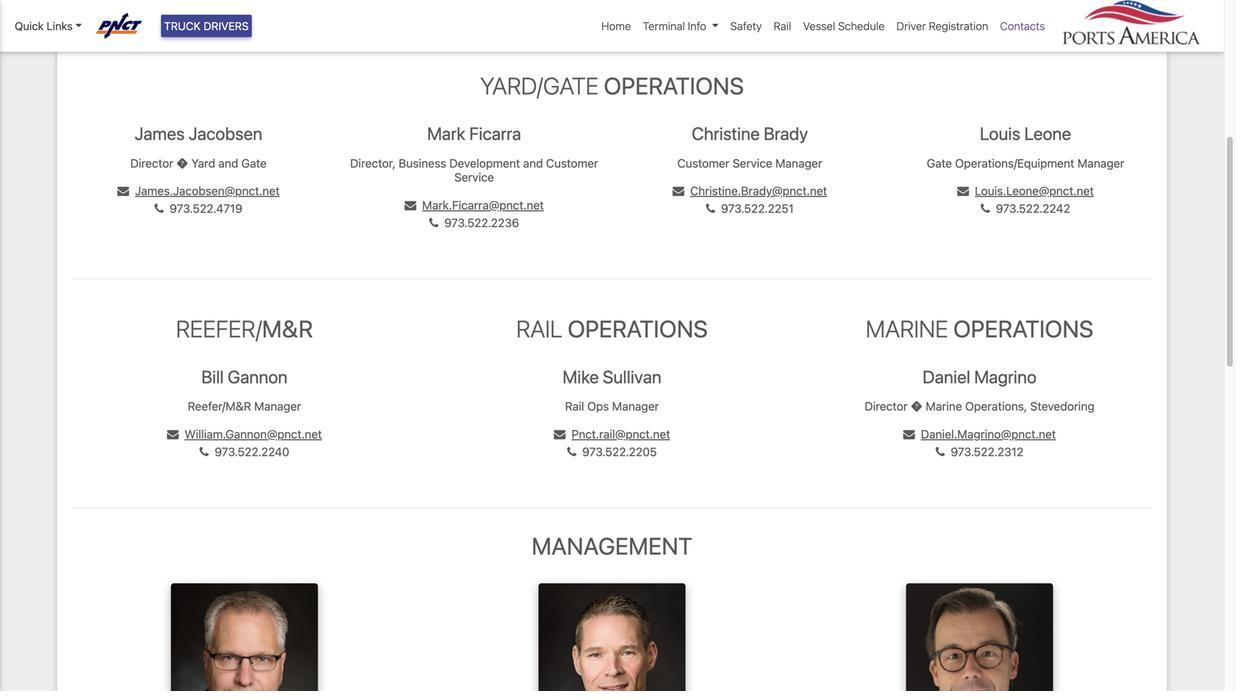 Task type: describe. For each thing, give the bounding box(es) containing it.
chris garbarino image
[[539, 584, 686, 691]]

safety link
[[725, 12, 768, 40]]

development
[[450, 156, 520, 170]]

james jacobsen
[[135, 123, 262, 144]]

m&r
[[262, 315, 313, 343]]

973.522.2236
[[445, 216, 519, 230]]

director for james jacobsen
[[130, 156, 173, 170]]

1 vertical spatial marine
[[926, 399, 963, 413]]

973.522.2312 link
[[936, 445, 1024, 459]]

envelope image for louis leone
[[958, 185, 969, 197]]

mark.ficarra@pnct.net
[[422, 198, 544, 212]]

� for james
[[176, 156, 188, 170]]

terminal info link
[[637, 12, 725, 40]]

and for mark ficarra
[[523, 156, 543, 170]]

mark ficarra
[[427, 123, 521, 144]]

jacobsen
[[189, 123, 262, 144]]

christine.brady@pnct.net
[[691, 184, 827, 198]]

operations,
[[966, 399, 1028, 413]]

christine.brady@pnct.net link
[[673, 184, 827, 198]]

director � yard and gate
[[130, 156, 267, 170]]

operations for marine operations
[[954, 315, 1094, 343]]

973.522.2205
[[583, 445, 657, 459]]

mark
[[427, 123, 466, 144]]

home
[[602, 19, 631, 32]]

bill gannon
[[201, 366, 288, 387]]

director, business development and  customer service
[[350, 156, 598, 184]]

reefer/m&r
[[188, 399, 251, 413]]

mark.ficarra@pnct.net link
[[405, 198, 544, 212]]

973.522.2242
[[996, 202, 1071, 216]]

973.522.2251 link
[[706, 202, 794, 216]]

operations/equipment
[[956, 156, 1075, 170]]

quick links link
[[15, 18, 82, 34]]

director,
[[350, 156, 396, 170]]

customer inside director, business development and  customer service
[[546, 156, 598, 170]]

973.522.2240
[[215, 445, 289, 459]]

daniel
[[923, 366, 971, 387]]

marine operations
[[866, 315, 1094, 343]]

schedule
[[838, 19, 885, 32]]

marcus braun image
[[906, 584, 1054, 691]]

quick links
[[15, 19, 73, 32]]

rail for rail ops manager
[[565, 399, 584, 413]]

contacts link
[[995, 12, 1051, 40]]

gannon
[[228, 366, 288, 387]]

gate operations/equipment manager
[[927, 156, 1125, 170]]

manager for mike sullivan
[[612, 399, 659, 413]]

rail ops manager
[[565, 399, 659, 413]]

phone image for james jacobsen
[[155, 203, 164, 215]]

operations for rail operations
[[568, 315, 708, 343]]

drivers
[[204, 19, 249, 32]]

973.522.2240 link
[[200, 445, 289, 459]]

manager down gannon at the bottom left
[[254, 399, 301, 413]]

director � marine operations, stevedoring
[[865, 399, 1095, 413]]

envelope image for director � yard and gate
[[405, 200, 416, 211]]

reefer/ m&r
[[176, 315, 313, 343]]

james.jacobsen@pnct.net
[[135, 184, 280, 198]]

operations for yard/gate operations
[[604, 72, 744, 100]]

links
[[47, 19, 73, 32]]

ficarra
[[470, 123, 521, 144]]

terminal
[[643, 19, 685, 32]]

daniel.magrino@pnct.net link
[[904, 427, 1056, 441]]

truck drivers
[[164, 19, 249, 32]]

leone
[[1025, 123, 1072, 144]]

management
[[532, 532, 693, 560]]

driver
[[897, 19, 927, 32]]

daniel.magrino@pnct.net
[[921, 427, 1056, 441]]

magrino
[[975, 366, 1037, 387]]

brady
[[764, 123, 808, 144]]

0 vertical spatial marine
[[866, 315, 949, 343]]

yard/gate
[[480, 72, 599, 100]]

pnct.rail@pnct.net
[[572, 427, 670, 441]]

1 horizontal spatial service
[[733, 156, 773, 170]]

louis
[[980, 123, 1021, 144]]

james pelliccio image
[[171, 584, 318, 691]]

vessel schedule
[[803, 19, 885, 32]]

envelope image inside james.jacobsen@pnct.net link
[[117, 185, 129, 197]]



Task type: vqa. For each thing, say whether or not it's contained in the screenshot.
MAERSK to the bottom
no



Task type: locate. For each thing, give the bounding box(es) containing it.
envelope image inside the pnct.rail@pnct.net link
[[554, 429, 566, 440]]

1 horizontal spatial director
[[865, 399, 908, 413]]

envelope image inside mark.ficarra@pnct.net link
[[405, 200, 416, 211]]

and inside director, business development and  customer service
[[523, 156, 543, 170]]

director
[[130, 156, 173, 170], [865, 399, 908, 413]]

phone image inside 973.522.2205 link
[[567, 446, 577, 458]]

phone image down the pnct.rail@pnct.net link on the bottom
[[567, 446, 577, 458]]

1 customer from the left
[[546, 156, 598, 170]]

operations
[[604, 72, 744, 100], [568, 315, 708, 343], [954, 315, 1094, 343]]

0 horizontal spatial envelope image
[[117, 185, 129, 197]]

rail left ops
[[565, 399, 584, 413]]

envelope image for christine brady
[[673, 185, 685, 197]]

stevedoring
[[1031, 399, 1095, 413]]

973.522.2205 link
[[567, 445, 657, 459]]

ops
[[588, 399, 609, 413]]

envelope image for daniel magrino
[[904, 429, 915, 440]]

james
[[135, 123, 185, 144]]

0 horizontal spatial and
[[218, 156, 238, 170]]

973.522.4719
[[170, 202, 243, 216]]

rail right the safety
[[774, 19, 792, 32]]

rail
[[774, 19, 792, 32], [517, 315, 563, 343], [565, 399, 584, 413]]

973.522.2312
[[951, 445, 1024, 459]]

pnct.rail@pnct.net link
[[554, 427, 670, 441]]

0 vertical spatial �
[[176, 156, 188, 170]]

1 horizontal spatial gate
[[927, 156, 952, 170]]

2 vertical spatial envelope image
[[554, 429, 566, 440]]

and right the development
[[523, 156, 543, 170]]

phone image inside "973.522.2251" link
[[706, 203, 716, 215]]

phone image
[[155, 203, 164, 215], [706, 203, 716, 215], [429, 217, 439, 229], [200, 446, 209, 458], [567, 446, 577, 458], [936, 446, 945, 458]]

phone image down daniel.magrino@pnct.net 'link'
[[936, 446, 945, 458]]

phone image down james.jacobsen@pnct.net link
[[155, 203, 164, 215]]

william.gannon@pnct.net link
[[167, 427, 322, 441]]

973.522.2251
[[721, 202, 794, 216]]

daniel magrino
[[923, 366, 1037, 387]]

manager down brady
[[776, 156, 823, 170]]

louis.leone@pnct.net
[[975, 184, 1094, 198]]

0 horizontal spatial customer
[[546, 156, 598, 170]]

service down the development
[[455, 170, 494, 184]]

manager
[[776, 156, 823, 170], [1078, 156, 1125, 170], [254, 399, 301, 413], [612, 399, 659, 413]]

manager down sullivan
[[612, 399, 659, 413]]

rail for rail
[[774, 19, 792, 32]]

info
[[688, 19, 707, 32]]

contacts
[[1001, 19, 1045, 32]]

driver registration link
[[891, 12, 995, 40]]

1 gate from the left
[[241, 156, 267, 170]]

sullivan
[[603, 366, 662, 387]]

registration
[[929, 19, 989, 32]]

yard/gate operations
[[480, 72, 744, 100]]

envelope image inside louis.leone@pnct.net link
[[958, 185, 969, 197]]

0 vertical spatial envelope image
[[117, 185, 129, 197]]

phone image for mike sullivan
[[567, 446, 577, 458]]

0 horizontal spatial �
[[176, 156, 188, 170]]

1 horizontal spatial and
[[523, 156, 543, 170]]

gate
[[241, 156, 267, 170], [927, 156, 952, 170]]

973.522.2242 link
[[981, 202, 1071, 216]]

christine
[[692, 123, 760, 144]]

director for daniel magrino
[[865, 399, 908, 413]]

mike
[[563, 366, 599, 387]]

phone image inside 973.522.2312 link
[[936, 446, 945, 458]]

1 horizontal spatial rail
[[565, 399, 584, 413]]

bill
[[201, 366, 224, 387]]

phone image down the william.gannon@pnct.net link
[[200, 446, 209, 458]]

vessel schedule link
[[797, 12, 891, 40]]

envelope image
[[117, 185, 129, 197], [405, 200, 416, 211], [554, 429, 566, 440]]

phone image inside 973.522.2236 link
[[429, 217, 439, 229]]

1 vertical spatial envelope image
[[405, 200, 416, 211]]

2 and from the left
[[523, 156, 543, 170]]

quick
[[15, 19, 44, 32]]

truck
[[164, 19, 201, 32]]

reefer/m&r manager
[[188, 399, 301, 413]]

james.jacobsen@pnct.net link
[[117, 184, 280, 198]]

home link
[[596, 12, 637, 40]]

2 horizontal spatial envelope image
[[554, 429, 566, 440]]

0 horizontal spatial service
[[455, 170, 494, 184]]

phone image down christine.brady@pnct.net link
[[706, 203, 716, 215]]

vessel
[[803, 19, 836, 32]]

envelope image for bill gannon
[[167, 429, 179, 440]]

safety
[[731, 19, 762, 32]]

envelope image inside daniel.magrino@pnct.net 'link'
[[904, 429, 915, 440]]

customer
[[546, 156, 598, 170], [678, 156, 730, 170]]

manager for christine brady
[[776, 156, 823, 170]]

christine brady
[[692, 123, 808, 144]]

business
[[399, 156, 446, 170]]

1 and from the left
[[218, 156, 238, 170]]

terminal info
[[643, 19, 707, 32]]

operations down terminal info
[[604, 72, 744, 100]]

�
[[176, 156, 188, 170], [911, 399, 923, 413]]

marine up daniel
[[866, 315, 949, 343]]

truck drivers link
[[161, 15, 252, 37]]

2 customer from the left
[[678, 156, 730, 170]]

mike sullivan
[[563, 366, 662, 387]]

phone image down mark.ficarra@pnct.net link
[[429, 217, 439, 229]]

rail inside "link"
[[774, 19, 792, 32]]

envelope image for operations
[[554, 429, 566, 440]]

operations up sullivan
[[568, 315, 708, 343]]

and
[[218, 156, 238, 170], [523, 156, 543, 170]]

rail for rail operations
[[517, 315, 563, 343]]

driver registration
[[897, 19, 989, 32]]

customer service manager
[[678, 156, 823, 170]]

louis leone
[[980, 123, 1072, 144]]

rail operations
[[517, 315, 708, 343]]

service up christine.brady@pnct.net link
[[733, 156, 773, 170]]

0 vertical spatial director
[[130, 156, 173, 170]]

phone image for daniel magrino
[[936, 446, 945, 458]]

phone image inside 973.522.2240 link
[[200, 446, 209, 458]]

0 horizontal spatial gate
[[241, 156, 267, 170]]

phone image for bill gannon
[[200, 446, 209, 458]]

operations up the magrino
[[954, 315, 1094, 343]]

envelope image inside christine.brady@pnct.net link
[[673, 185, 685, 197]]

2 horizontal spatial rail
[[774, 19, 792, 32]]

phone image
[[981, 203, 990, 215]]

marine down daniel
[[926, 399, 963, 413]]

phone image for christine brady
[[706, 203, 716, 215]]

louis.leone@pnct.net link
[[958, 184, 1094, 198]]

1 horizontal spatial customer
[[678, 156, 730, 170]]

� down daniel
[[911, 399, 923, 413]]

1 vertical spatial rail
[[517, 315, 563, 343]]

manager up louis.leone@pnct.net
[[1078, 156, 1125, 170]]

service
[[733, 156, 773, 170], [455, 170, 494, 184]]

0 horizontal spatial director
[[130, 156, 173, 170]]

1 horizontal spatial envelope image
[[405, 200, 416, 211]]

and right the yard
[[218, 156, 238, 170]]

envelope image
[[673, 185, 685, 197], [958, 185, 969, 197], [167, 429, 179, 440], [904, 429, 915, 440]]

and for james jacobsen
[[218, 156, 238, 170]]

2 vertical spatial rail
[[565, 399, 584, 413]]

phone image for mark ficarra
[[429, 217, 439, 229]]

0 vertical spatial rail
[[774, 19, 792, 32]]

1 vertical spatial director
[[865, 399, 908, 413]]

envelope image inside the william.gannon@pnct.net link
[[167, 429, 179, 440]]

973.522.2236 link
[[429, 216, 519, 230]]

1 vertical spatial �
[[911, 399, 923, 413]]

service inside director, business development and  customer service
[[455, 170, 494, 184]]

william.gannon@pnct.net
[[185, 427, 322, 441]]

yard
[[191, 156, 215, 170]]

marine
[[866, 315, 949, 343], [926, 399, 963, 413]]

1 horizontal spatial �
[[911, 399, 923, 413]]

2 gate from the left
[[927, 156, 952, 170]]

phone image inside 973.522.4719 link
[[155, 203, 164, 215]]

0 horizontal spatial rail
[[517, 315, 563, 343]]

rail link
[[768, 12, 797, 40]]

rail up mike on the left bottom of page
[[517, 315, 563, 343]]

� for daniel
[[911, 399, 923, 413]]

reefer/
[[176, 315, 262, 343]]

973.522.4719 link
[[155, 202, 243, 216]]

� left the yard
[[176, 156, 188, 170]]

manager for louis leone
[[1078, 156, 1125, 170]]



